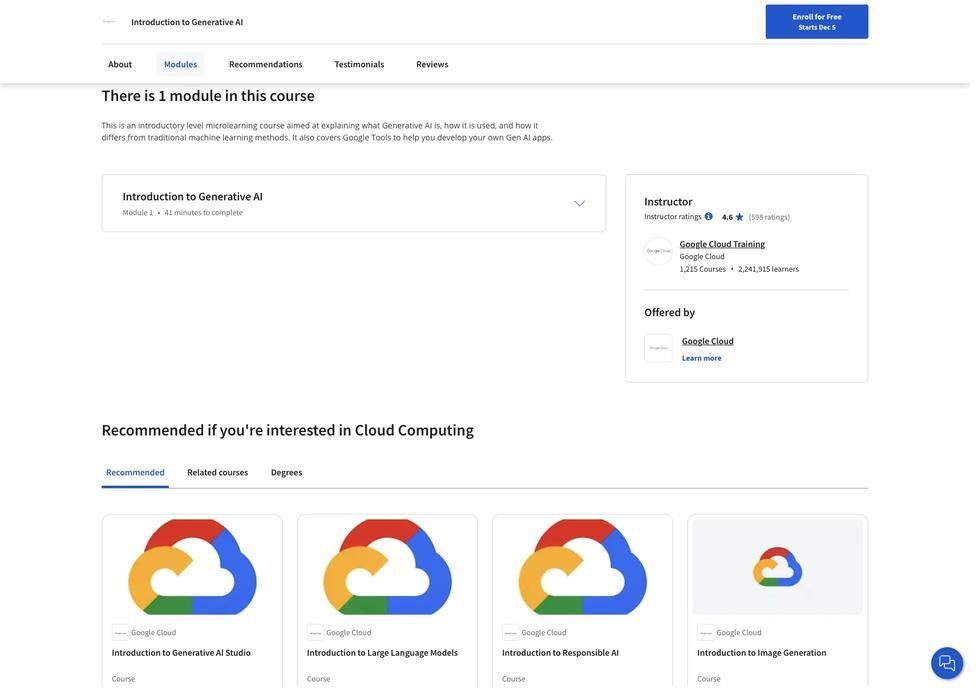 Task type: locate. For each thing, give the bounding box(es) containing it.
google cloud up introduction to image generation
[[717, 628, 762, 638]]

it left on
[[145, 14, 150, 26]]

recommended inside button
[[106, 466, 165, 478]]

1 vertical spatial and
[[499, 120, 513, 131]]

in left this
[[225, 85, 238, 105]]

instructor up google cloud training "icon" on the right
[[645, 211, 677, 221]]

google cloud training google cloud 1,215 courses • 2,241,915 learners
[[680, 238, 799, 275]]

1 horizontal spatial it
[[462, 120, 467, 131]]

module
[[123, 207, 148, 217]]

1 vertical spatial course
[[260, 120, 285, 131]]

there
[[102, 85, 141, 105]]

generative for introduction to generative ai module 1 • 41 minutes to complete
[[198, 189, 251, 203]]

degrees button
[[267, 458, 307, 486]]

course for introduction to generative ai studio
[[112, 674, 135, 684]]

generative
[[192, 16, 234, 27], [382, 120, 423, 131], [198, 189, 251, 203], [172, 647, 214, 658]]

ai for introduction to responsible ai
[[612, 647, 619, 658]]

1 vertical spatial recommended
[[106, 466, 165, 478]]

courses
[[219, 466, 248, 478]]

introduction inside the introduction to generative ai module 1 • 41 minutes to complete
[[123, 189, 184, 203]]

complete
[[212, 207, 243, 217]]

1 horizontal spatial how
[[516, 120, 532, 131]]

0 vertical spatial your
[[239, 14, 257, 26]]

explaining
[[321, 120, 360, 131]]

how up develop
[[444, 120, 460, 131]]

None search field
[[163, 7, 437, 30]]

2 horizontal spatial is
[[469, 120, 475, 131]]

free
[[827, 11, 842, 22]]

generative right social
[[192, 16, 234, 27]]

4 course from the left
[[698, 674, 721, 684]]

in right interested
[[339, 419, 352, 440]]

course up aimed
[[270, 85, 315, 105]]

modules
[[164, 58, 197, 70]]

•
[[158, 207, 160, 217], [731, 262, 734, 275]]

introduction to generative ai studio link
[[112, 646, 273, 659]]

is left an
[[119, 120, 125, 131]]

course for introduction to responsible ai
[[502, 674, 526, 684]]

introduction to responsible ai link
[[502, 646, 663, 659]]

generative up help
[[382, 120, 423, 131]]

covers
[[317, 132, 341, 143]]

methods.
[[255, 132, 290, 143]]

what
[[362, 120, 380, 131]]

models
[[430, 647, 458, 658]]

0 vertical spatial in
[[230, 14, 237, 26]]

and right media
[[214, 14, 228, 26]]

google cloud up the introduction to responsible ai
[[522, 628, 567, 638]]

instructor up instructor ratings
[[645, 194, 693, 208]]

0 vertical spatial recommended
[[102, 419, 204, 440]]

traditional
[[148, 132, 186, 143]]

help
[[403, 132, 419, 143]]

1 horizontal spatial your
[[469, 132, 486, 143]]

ai
[[236, 16, 243, 27], [425, 120, 432, 131], [523, 132, 531, 143], [253, 189, 263, 203], [216, 647, 224, 658], [612, 647, 619, 658]]

cloud
[[709, 238, 732, 249], [705, 251, 725, 261], [711, 335, 734, 346], [355, 419, 395, 440], [156, 628, 176, 638], [352, 628, 371, 638], [547, 628, 567, 638], [742, 628, 762, 638]]

0 vertical spatial and
[[214, 14, 228, 26]]

language
[[391, 647, 429, 658]]

ratings left 4.6
[[679, 211, 702, 221]]

in
[[230, 14, 237, 26], [225, 85, 238, 105], [339, 419, 352, 440]]

1 horizontal spatial 1
[[158, 85, 166, 105]]

introduction
[[131, 16, 180, 27], [123, 189, 184, 203], [112, 647, 161, 658], [307, 647, 356, 658], [502, 647, 551, 658], [698, 647, 746, 658]]

introduction to image generation link
[[698, 646, 858, 659]]

course for introduction to large language models
[[307, 674, 330, 684]]

differs
[[102, 132, 126, 143]]

ai inside the introduction to generative ai module 1 • 41 minutes to complete
[[253, 189, 263, 203]]

develop
[[437, 132, 467, 143]]

english button
[[731, 0, 800, 37]]

1 how from the left
[[444, 120, 460, 131]]

degrees
[[271, 466, 302, 478]]

generative inside the introduction to generative ai module 1 • 41 minutes to complete
[[198, 189, 251, 203]]

your down used,
[[469, 132, 486, 143]]

1 right module
[[149, 207, 153, 217]]

introduction inside 'link'
[[307, 647, 356, 658]]

generative up 'complete'
[[198, 189, 251, 203]]

learn
[[682, 353, 702, 363]]

5
[[832, 22, 836, 31]]

enroll
[[793, 11, 814, 22]]

598
[[752, 212, 763, 222]]

1 horizontal spatial and
[[499, 120, 513, 131]]

at
[[312, 120, 319, 131]]

google cloud image
[[102, 14, 118, 30]]

it up apps.
[[534, 120, 538, 131]]

is for there
[[144, 85, 155, 105]]

1 vertical spatial in
[[225, 85, 238, 105]]

course inside the "this is an introductory level microlearning course aimed at explaining what generative ai is, how it is used, and how it differs from traditional machine learning methods. it also covers google tools to help you develop your own gen ai apps."
[[260, 120, 285, 131]]

in right media
[[230, 14, 237, 26]]

google cloud for introduction to large language models
[[327, 628, 371, 638]]

recommendations
[[229, 58, 303, 70]]

google cloud for introduction to responsible ai
[[522, 628, 567, 638]]

1 vertical spatial your
[[469, 132, 486, 143]]

how up 'gen' at the right top of page
[[516, 120, 532, 131]]

0 horizontal spatial 1
[[149, 207, 153, 217]]

2 course from the left
[[307, 674, 330, 684]]

• left '41'
[[158, 207, 160, 217]]

related
[[187, 466, 217, 478]]

by
[[683, 305, 695, 319]]

• right the courses
[[731, 262, 734, 275]]

course
[[270, 85, 315, 105], [260, 120, 285, 131]]

to inside 'link'
[[358, 647, 366, 658]]

0 vertical spatial 1
[[158, 85, 166, 105]]

module
[[169, 85, 222, 105]]

1 instructor from the top
[[645, 194, 693, 208]]

related courses button
[[183, 458, 253, 486]]

aimed
[[287, 120, 310, 131]]

introduction to generative ai
[[131, 16, 243, 27]]

1 course from the left
[[112, 674, 135, 684]]

and up 'gen' at the right top of page
[[499, 120, 513, 131]]

1 horizontal spatial •
[[731, 262, 734, 275]]

to for introduction to large language models
[[358, 647, 366, 658]]

1 horizontal spatial is
[[144, 85, 155, 105]]

courses
[[699, 264, 726, 274]]

3 course from the left
[[502, 674, 526, 684]]

generative left the studio
[[172, 647, 214, 658]]

google inside the "this is an introductory level microlearning course aimed at explaining what generative ai is, how it is used, and how it differs from traditional machine learning methods. it also covers google tools to help you develop your own gen ai apps."
[[343, 132, 369, 143]]

about
[[108, 58, 132, 70]]

1 up introductory
[[158, 85, 166, 105]]

your inside the "this is an introductory level microlearning course aimed at explaining what generative ai is, how it is used, and how it differs from traditional machine learning methods. it also covers google tools to help you develop your own gen ai apps."
[[469, 132, 486, 143]]

ratings right the 598
[[765, 212, 788, 222]]

course
[[112, 674, 135, 684], [307, 674, 330, 684], [502, 674, 526, 684], [698, 674, 721, 684]]

google cloud for introduction to image generation
[[717, 628, 762, 638]]

generative inside introduction to generative ai studio link
[[172, 647, 214, 658]]

introduction for introduction to generative ai
[[131, 16, 180, 27]]

generative for introduction to generative ai studio
[[172, 647, 214, 658]]

google inside 'link'
[[682, 335, 710, 346]]

0 horizontal spatial how
[[444, 120, 460, 131]]

and inside the "this is an introductory level microlearning course aimed at explaining what generative ai is, how it is used, and how it differs from traditional machine learning methods. it also covers google tools to help you develop your own gen ai apps."
[[499, 120, 513, 131]]

is
[[144, 85, 155, 105], [119, 120, 125, 131], [469, 120, 475, 131]]

to
[[182, 16, 190, 27], [393, 132, 401, 143], [186, 189, 196, 203], [203, 207, 210, 217], [162, 647, 171, 658], [358, 647, 366, 658], [553, 647, 561, 658], [748, 647, 756, 658]]

0 horizontal spatial is
[[119, 120, 125, 131]]

your left performance
[[239, 14, 257, 26]]

it up develop
[[462, 120, 467, 131]]

introduction for introduction to responsible ai
[[502, 647, 551, 658]]

google
[[343, 132, 369, 143], [680, 238, 707, 249], [680, 251, 704, 261], [682, 335, 710, 346], [131, 628, 155, 638], [327, 628, 350, 638], [522, 628, 545, 638], [717, 628, 741, 638]]

google cloud up large
[[327, 628, 371, 638]]

dec
[[819, 22, 831, 31]]

1 vertical spatial instructor
[[645, 211, 677, 221]]

0 vertical spatial course
[[270, 85, 315, 105]]

offered by
[[645, 305, 695, 319]]

course up the methods.
[[260, 120, 285, 131]]

it
[[145, 14, 150, 26], [462, 120, 467, 131], [534, 120, 538, 131]]

2 how from the left
[[516, 120, 532, 131]]

to for introduction to generative ai module 1 • 41 minutes to complete
[[186, 189, 196, 203]]

0 horizontal spatial •
[[158, 207, 160, 217]]

google cloud training link
[[680, 238, 765, 249]]

recommended
[[102, 419, 204, 440], [106, 466, 165, 478]]

introduction for introduction to large language models
[[307, 647, 356, 658]]

0 vertical spatial instructor
[[645, 194, 693, 208]]

instructor
[[645, 194, 693, 208], [645, 211, 677, 221]]

and
[[214, 14, 228, 26], [499, 120, 513, 131]]

google cloud up the introduction to generative ai studio
[[131, 628, 176, 638]]

is left used,
[[469, 120, 475, 131]]

course for microlearning
[[260, 120, 285, 131]]

1 inside the introduction to generative ai module 1 • 41 minutes to complete
[[149, 207, 153, 217]]

1
[[158, 85, 166, 105], [149, 207, 153, 217]]

is right there
[[144, 85, 155, 105]]

)
[[788, 212, 790, 222]]

1 vertical spatial 1
[[149, 207, 153, 217]]

1 vertical spatial •
[[731, 262, 734, 275]]

course for this
[[270, 85, 315, 105]]

starts
[[799, 22, 818, 31]]

2 instructor from the top
[[645, 211, 677, 221]]

generation
[[784, 647, 827, 658]]

reviews
[[416, 58, 449, 70]]

learn more
[[682, 353, 722, 363]]

2 vertical spatial in
[[339, 419, 352, 440]]

recommended for recommended
[[106, 466, 165, 478]]

0 vertical spatial •
[[158, 207, 160, 217]]



Task type: describe. For each thing, give the bounding box(es) containing it.
is,
[[434, 120, 442, 131]]

used,
[[477, 120, 497, 131]]

0 horizontal spatial and
[[214, 14, 228, 26]]

learn more button
[[682, 352, 722, 363]]

to for introduction to image generation
[[748, 647, 756, 658]]

from
[[128, 132, 146, 143]]

to for introduction to generative ai studio
[[162, 647, 171, 658]]

instructor ratings
[[645, 211, 702, 221]]

in for interested
[[339, 419, 352, 440]]

recommendations link
[[222, 51, 310, 76]]

media
[[188, 14, 212, 26]]

related courses
[[187, 466, 248, 478]]

level
[[187, 120, 204, 131]]

there is 1 module in this course
[[102, 85, 315, 105]]

introduction to large language models link
[[307, 646, 468, 659]]

introduction for introduction to generative ai studio
[[112, 647, 161, 658]]

google cloud link
[[682, 334, 734, 347]]

2 horizontal spatial it
[[534, 120, 538, 131]]

if
[[207, 419, 217, 440]]

this
[[102, 120, 117, 131]]

41
[[165, 207, 173, 217]]

0 horizontal spatial your
[[239, 14, 257, 26]]

for
[[815, 11, 825, 22]]

you
[[421, 132, 435, 143]]

apps.
[[533, 132, 553, 143]]

introduction for introduction to image generation
[[698, 647, 746, 658]]

social
[[164, 14, 186, 26]]

minutes
[[174, 207, 202, 217]]

interested
[[266, 419, 336, 440]]

4.6
[[722, 212, 733, 222]]

course for introduction to image generation
[[698, 674, 721, 684]]

you're
[[220, 419, 263, 440]]

ai for introduction to generative ai
[[236, 16, 243, 27]]

introduction to responsible ai
[[502, 647, 619, 658]]

0 horizontal spatial ratings
[[679, 211, 702, 221]]

about link
[[102, 51, 139, 76]]

reviews link
[[410, 51, 455, 76]]

also
[[300, 132, 315, 143]]

performance
[[258, 14, 307, 26]]

ai for introduction to generative ai studio
[[216, 647, 224, 658]]

introduction to image generation
[[698, 647, 827, 658]]

(
[[749, 212, 752, 222]]

introduction to generative ai module 1 • 41 minutes to complete
[[123, 189, 263, 217]]

enroll for free starts dec 5
[[793, 11, 842, 31]]

in for module
[[225, 85, 238, 105]]

chat with us image
[[938, 654, 957, 672]]

• inside google cloud training google cloud 1,215 courses • 2,241,915 learners
[[731, 262, 734, 275]]

ai for introduction to generative ai module 1 • 41 minutes to complete
[[253, 189, 263, 203]]

recommendation tabs tab list
[[102, 458, 869, 488]]

1 horizontal spatial ratings
[[765, 212, 788, 222]]

google cloud up more
[[682, 335, 734, 346]]

it
[[292, 132, 297, 143]]

generative inside the "this is an introductory level microlearning course aimed at explaining what generative ai is, how it is used, and how it differs from traditional machine learning methods. it also covers google tools to help you develop your own gen ai apps."
[[382, 120, 423, 131]]

testimonials link
[[328, 51, 391, 76]]

learning
[[223, 132, 253, 143]]

machine
[[188, 132, 220, 143]]

instructor for instructor ratings
[[645, 211, 677, 221]]

studio
[[225, 647, 251, 658]]

show notifications image
[[816, 14, 830, 28]]

gen
[[506, 132, 521, 143]]

recommended for recommended if you're interested in cloud computing
[[102, 419, 204, 440]]

large
[[367, 647, 389, 658]]

offered
[[645, 305, 681, 319]]

recommended if you're interested in cloud computing
[[102, 419, 474, 440]]

google cloud training image
[[646, 238, 671, 264]]

image
[[758, 647, 782, 658]]

more
[[704, 353, 722, 363]]

introductory
[[138, 120, 185, 131]]

own
[[488, 132, 504, 143]]

google cloud for introduction to generative ai studio
[[131, 628, 176, 638]]

cloud inside google cloud 'link'
[[711, 335, 734, 346]]

this
[[241, 85, 267, 105]]

is for this
[[119, 120, 125, 131]]

introduction to large language models
[[307, 647, 458, 658]]

coursera career certificate image
[[653, 0, 843, 60]]

to inside the "this is an introductory level microlearning course aimed at explaining what generative ai is, how it is used, and how it differs from traditional machine learning methods. it also covers google tools to help you develop your own gen ai apps."
[[393, 132, 401, 143]]

2,241,915
[[739, 264, 770, 274]]

• inside the introduction to generative ai module 1 • 41 minutes to complete
[[158, 207, 160, 217]]

generative for introduction to generative ai
[[192, 16, 234, 27]]

testimonials
[[335, 58, 384, 70]]

instructor for instructor
[[645, 194, 693, 208]]

learners
[[772, 264, 799, 274]]

to for introduction to generative ai
[[182, 16, 190, 27]]

introduction to generative ai studio
[[112, 647, 251, 658]]

an
[[127, 120, 136, 131]]

training
[[734, 238, 765, 249]]

to for introduction to responsible ai
[[553, 647, 561, 658]]

share it on social media and in your performance review
[[121, 14, 335, 26]]

share
[[121, 14, 143, 26]]

tools
[[371, 132, 391, 143]]

this is an introductory level microlearning course aimed at explaining what generative ai is, how it is used, and how it differs from traditional machine learning methods. it also covers google tools to help you develop your own gen ai apps.
[[102, 120, 553, 143]]

( 598 ratings )
[[749, 212, 790, 222]]

0 horizontal spatial it
[[145, 14, 150, 26]]

english
[[751, 13, 779, 24]]

on
[[152, 14, 162, 26]]

1,215
[[680, 264, 698, 274]]

review
[[309, 14, 335, 26]]



Task type: vqa. For each thing, say whether or not it's contained in the screenshot.
create
no



